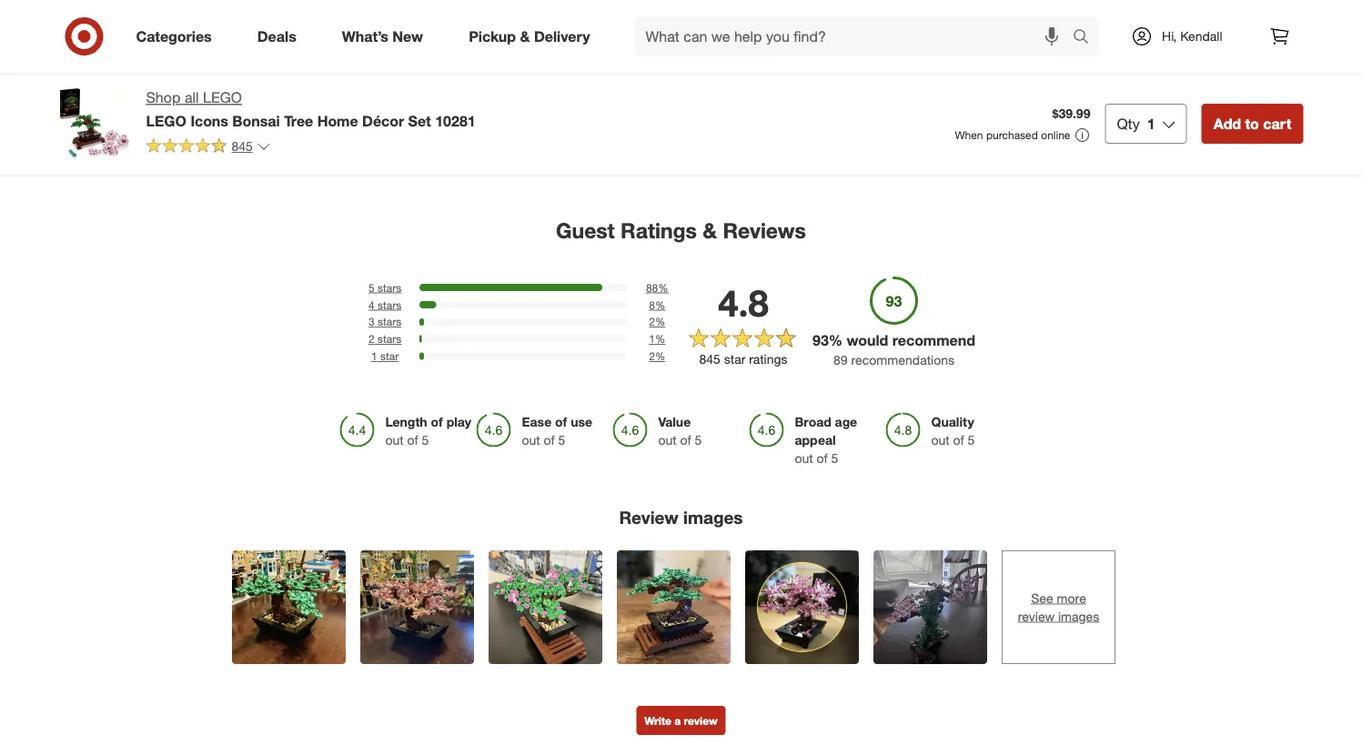 Task type: describe. For each thing, give the bounding box(es) containing it.
5 inside length of play out of 5
[[422, 432, 429, 448]]

broad
[[795, 414, 831, 429]]

set inside $169.99 lego harry potter hogwarts castle and grounds wizarding building set 76419
[[676, 76, 696, 92]]

guest review image 5 of 12, zoom in image
[[745, 551, 859, 664]]

wars for lego star wars 2023 advent calendar holiday building set 75366
[[319, 42, 348, 58]]

see more review images button
[[1002, 551, 1116, 664]]

appeal
[[795, 432, 836, 448]]

what's new link
[[326, 16, 446, 56]]

sponsored up shop all lego lego icons bonsai tree home décor set 10281 in the left of the page
[[255, 74, 309, 88]]

$94.99
[[812, 13, 850, 29]]

$94.99 lego icons santa visit christmas house décor set 10293 sponsored
[[812, 13, 949, 90]]

ratings
[[749, 351, 788, 367]]

$98.99 sale
[[460, 29, 517, 42]]

deals
[[257, 27, 296, 45]]

icons inside $94.99 lego icons santa visit christmas house décor set 10293 sponsored
[[850, 29, 881, 45]]

$44.99
[[274, 29, 307, 42]]

deals link
[[242, 16, 319, 56]]

ease of use out of 5
[[522, 414, 592, 448]]

pickup & delivery link
[[453, 16, 613, 56]]

89
[[833, 352, 848, 368]]

sponsored down kendall
[[1183, 74, 1237, 88]]

stars for 3 stars
[[378, 315, 401, 329]]

76419
[[699, 76, 734, 92]]

snowtrooper
[[1183, 58, 1257, 74]]

grounds
[[626, 61, 676, 76]]

battle
[[1261, 58, 1294, 74]]

review
[[619, 507, 679, 528]]

75330
[[124, 74, 160, 90]]

shop all lego lego icons bonsai tree home décor set 10281
[[146, 89, 476, 130]]

4 inside $15.99 reg $18.79 lego star wars snowtrooper battle pack 4 figures set 75320
[[1183, 74, 1190, 90]]

10281
[[435, 112, 476, 130]]

3
[[368, 315, 375, 329]]

lego inside $57.99 reg $71.99 sale lego star wars dagobah jedi training diorama yoda set 75330
[[70, 42, 104, 58]]

yoda
[[70, 74, 98, 90]]

guest review image 3 of 12, zoom in image
[[489, 551, 602, 664]]

value out of 5
[[658, 414, 702, 448]]

wars inside $57.99 reg $71.99 sale lego star wars dagobah jedi training diorama yoda set 75330
[[134, 42, 162, 58]]

1 horizontal spatial &
[[703, 218, 717, 243]]

calendar
[[299, 58, 350, 74]]

$169.99 lego harry potter hogwarts castle and grounds wizarding building set 76419
[[626, 13, 746, 92]]

write
[[644, 714, 671, 728]]

2023
[[352, 42, 380, 58]]

pickup & delivery
[[469, 27, 590, 45]]

$71.99
[[89, 29, 121, 42]]

quality out of 5
[[931, 414, 975, 448]]

of down length
[[407, 432, 418, 448]]

sale inside $57.99 reg $71.99 sale lego star wars dagobah jedi training diorama yoda set 75330
[[124, 29, 146, 42]]

out inside quality out of 5
[[931, 432, 950, 448]]

out for broad age appeal
[[795, 450, 813, 466]]

845 star ratings
[[699, 351, 788, 367]]

categories
[[136, 27, 212, 45]]

sponsored inside $94.99 lego icons santa visit christmas house décor set 10293 sponsored
[[812, 76, 866, 90]]

reg for $15.99
[[1183, 29, 1199, 42]]

add to cart
[[1214, 115, 1292, 132]]

star for lego star wars snowtrooper battle pack 4 figures set 75320
[[1221, 42, 1244, 58]]

1 %
[[649, 332, 665, 346]]

cart
[[1263, 115, 1292, 132]]

lego down shop at the left
[[146, 112, 186, 130]]

1 for star
[[371, 349, 377, 363]]

sponsored down hogwarts
[[626, 76, 680, 90]]

length
[[385, 414, 427, 429]]

lego inside $94.99 lego icons santa visit christmas house décor set 10293 sponsored
[[812, 29, 846, 45]]

broad age appeal out of 5
[[795, 414, 857, 466]]

advent
[[255, 58, 295, 74]]

$35.99
[[255, 13, 293, 29]]

add
[[1214, 115, 1241, 132]]

hi, kendall
[[1162, 28, 1222, 44]]

$169.99
[[626, 13, 672, 29]]

reg for $57.99
[[70, 29, 86, 42]]

categories link
[[121, 16, 235, 56]]

2 % for stars
[[649, 315, 665, 329]]

and
[[725, 45, 746, 61]]

guest review image 4 of 12, zoom in image
[[617, 551, 731, 664]]

2 for 1 star
[[649, 349, 655, 363]]

diorama
[[144, 58, 192, 74]]

% for 3 stars
[[655, 315, 665, 329]]

visit
[[921, 29, 944, 45]]

guest
[[556, 218, 615, 243]]

4 stars
[[368, 298, 401, 312]]

images inside see more review images
[[1058, 608, 1099, 624]]

wars for lego star wars snowtrooper battle pack 4 figures set 75320
[[1248, 42, 1276, 58]]

holiday inside '$35.99 reg $44.99 lego star wars 2023 advent calendar holiday building set 75366'
[[354, 58, 397, 74]]

0 vertical spatial 1
[[1147, 115, 1155, 132]]

guest review image 1 of 12, zoom in image
[[232, 551, 346, 664]]

guest ratings & reviews
[[556, 218, 806, 243]]

5 stars
[[368, 281, 401, 294]]

hi,
[[1162, 28, 1177, 44]]

home
[[317, 112, 358, 130]]

of inside broad age appeal out of 5
[[817, 450, 828, 466]]

845 for 845
[[232, 138, 253, 154]]

2 for 3 stars
[[649, 315, 655, 329]]

ease
[[522, 414, 552, 429]]

845 link
[[146, 137, 271, 158]]

building inside $169.99 lego harry potter hogwarts castle and grounds wizarding building set 76419
[[626, 76, 673, 92]]

a
[[674, 714, 681, 728]]

delivery
[[534, 27, 590, 45]]

age
[[835, 414, 857, 429]]

street
[[998, 45, 1032, 61]]

building inside '$35.99 reg $44.99 lego star wars 2023 advent calendar holiday building set 75366'
[[255, 74, 301, 90]]

star for lego star wars 2023 advent calendar holiday building set 75366
[[293, 42, 316, 58]]

3 stars
[[368, 315, 401, 329]]

use
[[571, 414, 592, 429]]

of left play
[[431, 414, 443, 429]]

set inside $57.99 reg $71.99 sale lego star wars dagobah jedi training diorama yoda set 75330
[[102, 74, 121, 90]]

8 %
[[649, 298, 665, 312]]

lego inside $169.99 lego harry potter hogwarts castle and grounds wizarding building set 76419
[[626, 29, 661, 45]]

845 for 845 star ratings
[[699, 351, 720, 367]]

$98.99
[[460, 29, 493, 42]]

sponsored up 10281
[[441, 74, 495, 88]]

house
[[874, 45, 911, 61]]

2 sale from the left
[[496, 29, 517, 42]]

set inside shop all lego lego icons bonsai tree home décor set 10281
[[408, 112, 431, 130]]

review images
[[619, 507, 743, 528]]

10308
[[1035, 45, 1071, 61]]

recommendations
[[851, 352, 955, 368]]

castle
[[685, 45, 721, 61]]

2 % for star
[[649, 349, 665, 363]]

75320
[[1262, 74, 1297, 90]]

5 inside value out of 5
[[695, 432, 702, 448]]



Task type: vqa. For each thing, say whether or not it's contained in the screenshot.
ratings
yes



Task type: locate. For each thing, give the bounding box(es) containing it.
0 horizontal spatial &
[[520, 27, 530, 45]]

0 vertical spatial décor
[[914, 45, 949, 61]]

icons up 845 link
[[191, 112, 228, 130]]

out inside length of play out of 5
[[385, 432, 404, 448]]

1 2 % from the top
[[649, 315, 665, 329]]

all
[[185, 89, 199, 106]]

décor right home at top
[[362, 112, 404, 130]]

building down hogwarts
[[626, 76, 673, 92]]

set inside $94.99 lego icons santa visit christmas house décor set 10293 sponsored
[[812, 61, 831, 76]]

stars for 5 stars
[[378, 281, 401, 294]]

set right the yoda
[[102, 74, 121, 90]]

4.8
[[718, 280, 769, 325]]

set left 76419
[[676, 76, 696, 92]]

1 horizontal spatial icons
[[850, 29, 881, 45]]

star inside '$35.99 reg $44.99 lego star wars 2023 advent calendar holiday building set 75366'
[[293, 42, 316, 58]]

search button
[[1065, 16, 1108, 60]]

845 down bonsai
[[232, 138, 253, 154]]

building inside $99.99 lego holiday main street 10308 building set sponsored
[[1074, 45, 1121, 61]]

length of play out of 5
[[385, 414, 471, 448]]

0 horizontal spatial holiday
[[354, 58, 397, 74]]

&
[[520, 27, 530, 45], [703, 218, 717, 243]]

shop
[[146, 89, 181, 106]]

1 vertical spatial 4
[[368, 298, 375, 312]]

sponsored left 75330
[[70, 74, 123, 88]]

2 2 % from the top
[[649, 349, 665, 363]]

& right "pickup"
[[520, 27, 530, 45]]

% down the 8 %
[[655, 332, 665, 346]]

see more review images
[[1018, 590, 1099, 624]]

search
[[1065, 29, 1108, 47]]

training
[[97, 58, 141, 74]]

pack
[[1298, 58, 1326, 74]]

2 horizontal spatial star
[[1221, 42, 1244, 58]]

set left 75366 in the left of the page
[[305, 74, 324, 90]]

1 stars from the top
[[378, 281, 401, 294]]

2
[[649, 315, 655, 329], [368, 332, 375, 346], [649, 349, 655, 363]]

3 star from the left
[[1221, 42, 1244, 58]]

%
[[658, 281, 668, 294], [655, 298, 665, 312], [655, 315, 665, 329], [829, 331, 843, 349], [655, 332, 665, 346], [655, 349, 665, 363]]

images
[[683, 507, 743, 528], [1058, 608, 1099, 624]]

2 wars from the left
[[319, 42, 348, 58]]

sponsored down $99.99 at the top of page
[[998, 61, 1052, 74]]

icons up 10293 at right
[[850, 29, 881, 45]]

of down "appeal"
[[817, 450, 828, 466]]

$15.99
[[1183, 13, 1221, 29]]

2 vertical spatial 1
[[371, 349, 377, 363]]

star
[[380, 349, 399, 363], [724, 351, 746, 367]]

1 horizontal spatial star
[[724, 351, 746, 367]]

out for ease of use
[[522, 432, 540, 448]]

0 horizontal spatial 4
[[368, 298, 375, 312]]

star inside $57.99 reg $71.99 sale lego star wars dagobah jedi training diorama yoda set 75330
[[107, 42, 130, 58]]

845 left ratings at the right top of the page
[[699, 351, 720, 367]]

1 sale from the left
[[124, 29, 146, 42]]

of inside value out of 5
[[680, 432, 691, 448]]

% up 89
[[829, 331, 843, 349]]

lego down $35.99
[[255, 42, 289, 58]]

out down quality
[[931, 432, 950, 448]]

2 % down 1 %
[[649, 349, 665, 363]]

0 horizontal spatial icons
[[191, 112, 228, 130]]

0 vertical spatial 2
[[649, 315, 655, 329]]

ratings
[[621, 218, 697, 243]]

wizarding
[[679, 61, 735, 76]]

2 down 1 %
[[649, 349, 655, 363]]

out down length
[[385, 432, 404, 448]]

add to cart button
[[1202, 104, 1303, 144]]

stars up 3 stars
[[378, 298, 401, 312]]

1 horizontal spatial building
[[626, 76, 673, 92]]

0 vertical spatial icons
[[850, 29, 881, 45]]

1 reg from the left
[[70, 29, 86, 42]]

star for 1
[[380, 349, 399, 363]]

of inside quality out of 5
[[953, 432, 964, 448]]

1 horizontal spatial 845
[[699, 351, 720, 367]]

1 vertical spatial 1
[[649, 332, 655, 346]]

% down 1 %
[[655, 349, 665, 363]]

holiday left main
[[1035, 29, 1078, 45]]

qty 1
[[1117, 115, 1155, 132]]

review inside write a review button
[[684, 714, 718, 728]]

0 horizontal spatial wars
[[134, 42, 162, 58]]

icons inside shop all lego lego icons bonsai tree home décor set 10281
[[191, 112, 228, 130]]

% for 1 star
[[655, 349, 665, 363]]

What can we help you find? suggestions appear below search field
[[635, 16, 1077, 56]]

out down ease
[[522, 432, 540, 448]]

building up "tree" at left
[[255, 74, 301, 90]]

sponsored down christmas
[[812, 76, 866, 90]]

holiday
[[1035, 29, 1078, 45], [354, 58, 397, 74]]

set left 10281
[[408, 112, 431, 130]]

1 horizontal spatial holiday
[[1035, 29, 1078, 45]]

of
[[431, 414, 443, 429], [555, 414, 567, 429], [407, 432, 418, 448], [544, 432, 555, 448], [680, 432, 691, 448], [953, 432, 964, 448], [817, 450, 828, 466]]

reg left $44.99
[[255, 29, 271, 42]]

reg for $35.99
[[255, 29, 271, 42]]

more
[[1057, 590, 1086, 606]]

reg inside $57.99 reg $71.99 sale lego star wars dagobah jedi training diorama yoda set 75330
[[70, 29, 86, 42]]

of down quality
[[953, 432, 964, 448]]

1 horizontal spatial sale
[[496, 29, 517, 42]]

tree
[[284, 112, 313, 130]]

2 %
[[649, 315, 665, 329], [649, 349, 665, 363]]

review for see more review images
[[1018, 608, 1055, 624]]

kendall
[[1180, 28, 1222, 44]]

% down "88 %"
[[655, 298, 665, 312]]

0 horizontal spatial review
[[684, 714, 718, 728]]

set left 75320
[[1239, 74, 1259, 90]]

lego
[[626, 29, 661, 45], [812, 29, 846, 45], [998, 29, 1032, 45], [70, 42, 104, 58], [255, 42, 289, 58], [1183, 42, 1218, 58], [203, 89, 242, 106], [146, 112, 186, 130]]

0 horizontal spatial 1
[[371, 349, 377, 363]]

1 vertical spatial décor
[[362, 112, 404, 130]]

review inside see more review images
[[1018, 608, 1055, 624]]

new
[[393, 27, 423, 45]]

$15.99 reg $18.79 lego star wars snowtrooper battle pack 4 figures set 75320
[[1183, 13, 1326, 90]]

purchased
[[986, 128, 1038, 142]]

88 %
[[646, 281, 668, 294]]

sponsored
[[998, 61, 1052, 74], [70, 74, 123, 88], [255, 74, 309, 88], [441, 74, 495, 88], [1183, 74, 1237, 88], [626, 76, 680, 90], [812, 76, 866, 90]]

0 vertical spatial 2 %
[[649, 315, 665, 329]]

reg right hi, at top right
[[1183, 29, 1199, 42]]

recommend
[[892, 331, 975, 349]]

1 vertical spatial 2
[[368, 332, 375, 346]]

2 vertical spatial 2
[[649, 349, 655, 363]]

$35.99 reg $44.99 lego star wars 2023 advent calendar holiday building set 75366
[[255, 13, 397, 90]]

set inside '$35.99 reg $44.99 lego star wars 2023 advent calendar holiday building set 75366'
[[305, 74, 324, 90]]

5 inside broad age appeal out of 5
[[831, 450, 838, 466]]

0 vertical spatial review
[[1018, 608, 1055, 624]]

out down value
[[658, 432, 677, 448]]

what's
[[342, 27, 388, 45]]

value
[[658, 414, 691, 429]]

set left 10293 at right
[[812, 61, 831, 76]]

pickup
[[469, 27, 516, 45]]

lego up 10293 at right
[[812, 29, 846, 45]]

2 horizontal spatial building
[[1074, 45, 1121, 61]]

75366
[[328, 74, 363, 90]]

dagobah
[[166, 42, 218, 58]]

1 horizontal spatial star
[[293, 42, 316, 58]]

reg inside '$35.99 reg $44.99 lego star wars 2023 advent calendar holiday building set 75366'
[[255, 29, 271, 42]]

1 star from the left
[[107, 42, 130, 58]]

lego inside $15.99 reg $18.79 lego star wars snowtrooper battle pack 4 figures set 75320
[[1183, 42, 1218, 58]]

$99.99 lego holiday main street 10308 building set sponsored
[[998, 13, 1143, 74]]

holiday inside $99.99 lego holiday main street 10308 building set sponsored
[[1035, 29, 1078, 45]]

2 horizontal spatial wars
[[1248, 42, 1276, 58]]

quality
[[931, 414, 974, 429]]

1 down 2 stars
[[371, 349, 377, 363]]

0 horizontal spatial images
[[683, 507, 743, 528]]

1 down 8
[[649, 332, 655, 346]]

$18.79
[[1202, 29, 1235, 42]]

1 vertical spatial 2 %
[[649, 349, 665, 363]]

set inside $99.99 lego holiday main street 10308 building set sponsored
[[1124, 45, 1143, 61]]

0 horizontal spatial décor
[[362, 112, 404, 130]]

of down ease
[[544, 432, 555, 448]]

when purchased online
[[955, 128, 1070, 142]]

stars down 3 stars
[[378, 332, 401, 346]]

out down "appeal"
[[795, 450, 813, 466]]

décor right the house
[[914, 45, 949, 61]]

star for 845
[[724, 351, 746, 367]]

3 wars from the left
[[1248, 42, 1276, 58]]

3 stars from the top
[[378, 315, 401, 329]]

guest review image 2 of 12, zoom in image
[[360, 551, 474, 664]]

2 down the 3
[[368, 332, 375, 346]]

holiday down what's new
[[354, 58, 397, 74]]

1 horizontal spatial wars
[[319, 42, 348, 58]]

review
[[1018, 608, 1055, 624], [684, 714, 718, 728]]

images down more
[[1058, 608, 1099, 624]]

image of lego icons bonsai tree home décor set 10281 image
[[59, 87, 131, 160]]

0 vertical spatial 4
[[1183, 74, 1190, 90]]

1 vertical spatial images
[[1058, 608, 1099, 624]]

% up 1 %
[[655, 315, 665, 329]]

when
[[955, 128, 983, 142]]

star inside $15.99 reg $18.79 lego star wars snowtrooper battle pack 4 figures set 75320
[[1221, 42, 1244, 58]]

0 horizontal spatial sale
[[124, 29, 146, 42]]

wars inside '$35.99 reg $44.99 lego star wars 2023 advent calendar holiday building set 75366'
[[319, 42, 348, 58]]

0 horizontal spatial star
[[380, 349, 399, 363]]

décor inside $94.99 lego icons santa visit christmas house décor set 10293 sponsored
[[914, 45, 949, 61]]

reg
[[70, 29, 86, 42], [255, 29, 271, 42], [1183, 29, 1199, 42]]

2 horizontal spatial reg
[[1183, 29, 1199, 42]]

2 stars from the top
[[378, 298, 401, 312]]

1
[[1147, 115, 1155, 132], [649, 332, 655, 346], [371, 349, 377, 363]]

1 wars from the left
[[134, 42, 162, 58]]

2 star from the left
[[293, 42, 316, 58]]

$57.99
[[70, 13, 108, 29]]

lego right all
[[203, 89, 242, 106]]

out inside broad age appeal out of 5
[[795, 450, 813, 466]]

4 up the 3
[[368, 298, 375, 312]]

$57.99 reg $71.99 sale lego star wars dagobah jedi training diorama yoda set 75330
[[70, 13, 218, 90]]

décor inside shop all lego lego icons bonsai tree home décor set 10281
[[362, 112, 404, 130]]

set right main
[[1124, 45, 1143, 61]]

reviews
[[723, 218, 806, 243]]

0 horizontal spatial 845
[[232, 138, 253, 154]]

main
[[1082, 29, 1110, 45]]

stars for 2 stars
[[378, 332, 401, 346]]

qty
[[1117, 115, 1140, 132]]

star down 2 stars
[[380, 349, 399, 363]]

1 horizontal spatial review
[[1018, 608, 1055, 624]]

4 stars from the top
[[378, 332, 401, 346]]

1 horizontal spatial décor
[[914, 45, 949, 61]]

would
[[847, 331, 888, 349]]

set inside $15.99 reg $18.79 lego star wars snowtrooper battle pack 4 figures set 75320
[[1239, 74, 1259, 90]]

2 reg from the left
[[255, 29, 271, 42]]

1 for %
[[649, 332, 655, 346]]

0 horizontal spatial reg
[[70, 29, 86, 42]]

review right "a"
[[684, 714, 718, 728]]

4 left figures
[[1183, 74, 1190, 90]]

wars inside $15.99 reg $18.79 lego star wars snowtrooper battle pack 4 figures set 75320
[[1248, 42, 1276, 58]]

2 horizontal spatial 1
[[1147, 115, 1155, 132]]

lego down $57.99
[[70, 42, 104, 58]]

0 vertical spatial images
[[683, 507, 743, 528]]

0 vertical spatial &
[[520, 27, 530, 45]]

jedi
[[70, 58, 94, 74]]

sale right the $98.99
[[496, 29, 517, 42]]

online
[[1041, 128, 1070, 142]]

2 % up 1 %
[[649, 315, 665, 329]]

1 vertical spatial holiday
[[354, 58, 397, 74]]

sale right '$71.99'
[[124, 29, 146, 42]]

% for 5 stars
[[658, 281, 668, 294]]

santa
[[884, 29, 917, 45]]

2 stars
[[368, 332, 401, 346]]

1 right qty
[[1147, 115, 1155, 132]]

lego down "$15.99" on the right of page
[[1183, 42, 1218, 58]]

of down value
[[680, 432, 691, 448]]

wars left 2023
[[319, 42, 348, 58]]

out for length of play
[[385, 432, 404, 448]]

1 vertical spatial review
[[684, 714, 718, 728]]

% inside 93 % would recommend 89 recommendations
[[829, 331, 843, 349]]

reg left '$71.99'
[[70, 29, 86, 42]]

images right the review on the left bottom
[[683, 507, 743, 528]]

to
[[1245, 115, 1259, 132]]

reg inside $15.99 reg $18.79 lego star wars snowtrooper battle pack 4 figures set 75320
[[1183, 29, 1199, 42]]

1 vertical spatial icons
[[191, 112, 228, 130]]

harry
[[664, 29, 696, 45]]

play
[[446, 414, 471, 429]]

stars up 2 stars
[[378, 315, 401, 329]]

lego up grounds
[[626, 29, 661, 45]]

1 horizontal spatial reg
[[255, 29, 271, 42]]

5
[[368, 281, 375, 294], [422, 432, 429, 448], [558, 432, 565, 448], [695, 432, 702, 448], [968, 432, 975, 448], [831, 450, 838, 466]]

stars for 4 stars
[[378, 298, 401, 312]]

3 reg from the left
[[1183, 29, 1199, 42]]

see
[[1031, 590, 1053, 606]]

décor
[[914, 45, 949, 61], [362, 112, 404, 130]]

0 vertical spatial 845
[[232, 138, 253, 154]]

building right 10308
[[1074, 45, 1121, 61]]

0 horizontal spatial building
[[255, 74, 301, 90]]

1 horizontal spatial 1
[[649, 332, 655, 346]]

5 inside 'ease of use out of 5'
[[558, 432, 565, 448]]

stars up 4 stars
[[378, 281, 401, 294]]

figures
[[1194, 74, 1236, 90]]

% up the 8 %
[[658, 281, 668, 294]]

write a review button
[[636, 706, 726, 735]]

% for 4 stars
[[655, 298, 665, 312]]

sponsored inside $99.99 lego holiday main street 10308 building set sponsored
[[998, 61, 1052, 74]]

1 vertical spatial &
[[703, 218, 717, 243]]

lego left 10308
[[998, 29, 1032, 45]]

review down see
[[1018, 608, 1055, 624]]

2 down 8
[[649, 315, 655, 329]]

1 vertical spatial 845
[[699, 351, 720, 367]]

guest review image 6 of 12, zoom in image
[[874, 551, 987, 664]]

0 horizontal spatial star
[[107, 42, 130, 58]]

wars up 75330
[[134, 42, 162, 58]]

out inside 'ease of use out of 5'
[[522, 432, 540, 448]]

out inside value out of 5
[[658, 432, 677, 448]]

review for write a review
[[684, 714, 718, 728]]

of left use
[[555, 414, 567, 429]]

0 vertical spatial holiday
[[1035, 29, 1078, 45]]

lego inside '$35.99 reg $44.99 lego star wars 2023 advent calendar holiday building set 75366'
[[255, 42, 289, 58]]

wars up 75320
[[1248, 42, 1276, 58]]

% for 2 stars
[[655, 332, 665, 346]]

1 horizontal spatial images
[[1058, 608, 1099, 624]]

christmas
[[812, 45, 870, 61]]

1 horizontal spatial 4
[[1183, 74, 1190, 90]]

& right ratings
[[703, 218, 717, 243]]

lego inside $99.99 lego holiday main street 10308 building set sponsored
[[998, 29, 1032, 45]]

star left ratings at the right top of the page
[[724, 351, 746, 367]]

8
[[649, 298, 655, 312]]

5 inside quality out of 5
[[968, 432, 975, 448]]

star
[[107, 42, 130, 58], [293, 42, 316, 58], [1221, 42, 1244, 58]]



